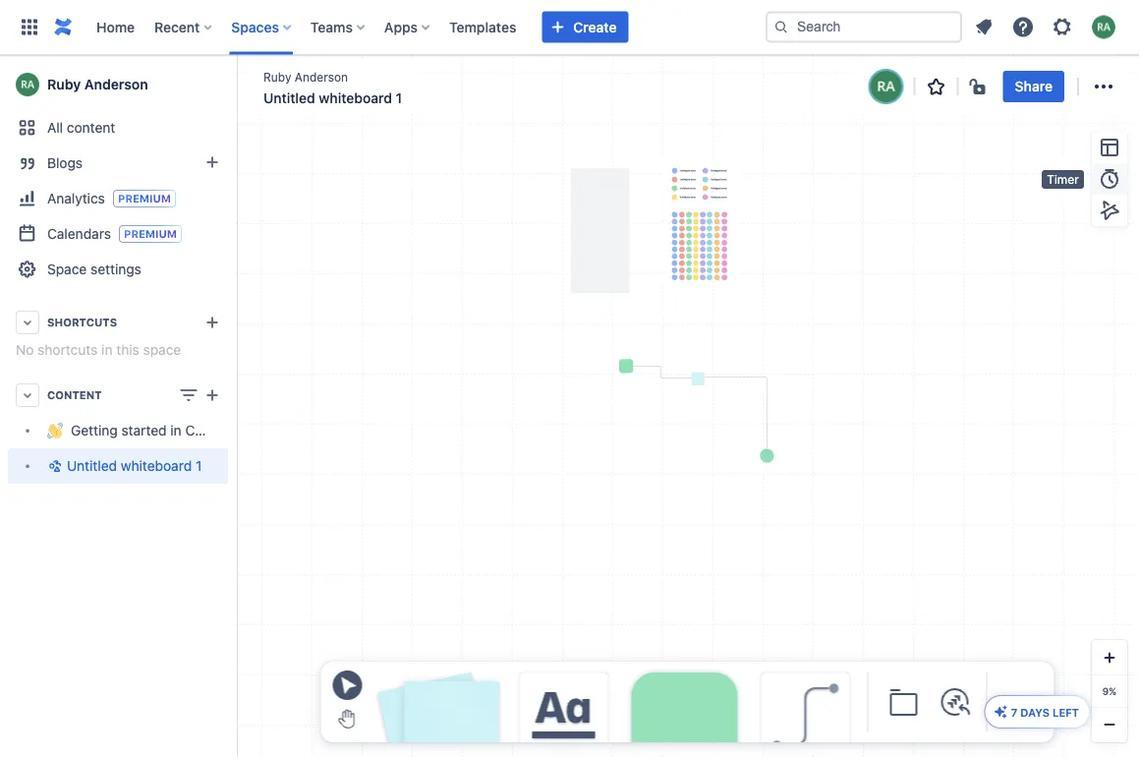 Task type: describe. For each thing, give the bounding box(es) containing it.
premium icon image
[[994, 704, 1010, 720]]

share
[[1016, 78, 1053, 94]]

notification icon image
[[973, 15, 996, 39]]

global element
[[12, 0, 762, 55]]

all
[[47, 120, 63, 136]]

ruby for ruby anderson
[[47, 76, 81, 92]]

confluence image
[[51, 15, 75, 39]]

all content link
[[8, 110, 228, 146]]

ruby anderson
[[47, 76, 148, 92]]

space element
[[0, 55, 258, 758]]

templates link
[[444, 11, 523, 43]]

space
[[143, 342, 181, 358]]

getting started in confluence link
[[8, 413, 258, 449]]

appswitcher icon image
[[18, 15, 41, 39]]

content
[[47, 389, 102, 402]]

more actions image
[[1093, 75, 1116, 98]]

no restrictions image
[[969, 75, 992, 98]]

create button
[[542, 11, 629, 43]]

left
[[1053, 706, 1080, 719]]

no
[[16, 342, 34, 358]]

anderson for ruby anderson
[[84, 76, 148, 92]]

tree inside space element
[[8, 413, 258, 484]]

create
[[574, 19, 617, 35]]

teams button
[[305, 11, 373, 43]]

ruby anderson image
[[871, 71, 903, 102]]

7 days left
[[1012, 706, 1080, 719]]

spaces button
[[226, 11, 299, 43]]

calendars link
[[8, 216, 228, 252]]

templates
[[450, 19, 517, 35]]

blogs link
[[8, 146, 228, 181]]

settings icon image
[[1051, 15, 1075, 39]]

all content
[[47, 120, 115, 136]]

create a blog image
[[201, 150, 224, 174]]

settings
[[91, 261, 141, 277]]

shortcuts
[[47, 316, 117, 329]]

1 inside ruby anderson untitled whiteboard 1
[[396, 90, 402, 106]]

ruby anderson untitled whiteboard 1
[[264, 70, 402, 106]]

recent button
[[149, 11, 220, 43]]

ruby for ruby anderson untitled whiteboard 1
[[264, 70, 292, 84]]

calendars
[[47, 225, 111, 241]]

anderson for ruby anderson untitled whiteboard 1
[[295, 70, 348, 84]]

change view image
[[177, 384, 201, 407]]

space settings
[[47, 261, 141, 277]]

analytics
[[47, 190, 105, 206]]

untitled whiteboard 1
[[67, 458, 202, 474]]

getting started in confluence
[[71, 422, 258, 439]]

blogs
[[47, 155, 83, 171]]

share button
[[1004, 71, 1065, 102]]

in for started
[[171, 422, 182, 439]]



Task type: locate. For each thing, give the bounding box(es) containing it.
ruby inside ruby anderson untitled whiteboard 1
[[264, 70, 292, 84]]

getting
[[71, 422, 118, 439]]

1 horizontal spatial in
[[171, 422, 182, 439]]

1
[[396, 90, 402, 106], [196, 458, 202, 474]]

0 vertical spatial premium image
[[113, 190, 176, 208]]

in right the started
[[171, 422, 182, 439]]

days
[[1021, 706, 1050, 719]]

untitled inside ruby anderson untitled whiteboard 1
[[264, 90, 315, 106]]

whiteboard
[[319, 90, 392, 106], [121, 458, 192, 474]]

collapse sidebar image
[[214, 65, 258, 104]]

content
[[67, 120, 115, 136]]

star image
[[925, 75, 949, 98]]

1 horizontal spatial ruby anderson link
[[264, 68, 348, 85]]

7 days left button
[[986, 696, 1090, 728]]

in for shortcuts
[[101, 342, 113, 358]]

0 vertical spatial in
[[101, 342, 113, 358]]

0 horizontal spatial 1
[[196, 458, 202, 474]]

0 vertical spatial untitled
[[264, 90, 315, 106]]

help icon image
[[1012, 15, 1036, 39]]

spaces
[[231, 19, 279, 35]]

ruby anderson link up all content link
[[8, 65, 228, 104]]

whiteboard inside ruby anderson untitled whiteboard 1
[[319, 90, 392, 106]]

1 horizontal spatial untitled
[[264, 90, 315, 106]]

shortcuts button
[[8, 305, 228, 340]]

anderson inside ruby anderson untitled whiteboard 1
[[295, 70, 348, 84]]

untitled
[[264, 90, 315, 106], [67, 458, 117, 474]]

no shortcuts in this space
[[16, 342, 181, 358]]

premium image for analytics
[[113, 190, 176, 208]]

in
[[101, 342, 113, 358], [171, 422, 182, 439]]

content button
[[8, 378, 228, 413]]

1 vertical spatial 1
[[196, 458, 202, 474]]

confluence
[[185, 422, 258, 439]]

confluence image
[[51, 15, 75, 39]]

untitled down getting
[[67, 458, 117, 474]]

banner
[[0, 0, 1140, 55]]

1 vertical spatial whiteboard
[[121, 458, 192, 474]]

untitled inside 'link'
[[67, 458, 117, 474]]

untitled whiteboard 1 link
[[8, 449, 228, 484]]

search image
[[774, 19, 790, 35]]

anderson inside space element
[[84, 76, 148, 92]]

premium image down blogs link
[[113, 190, 176, 208]]

premium image inside calendars link
[[119, 225, 182, 243]]

1 down confluence
[[196, 458, 202, 474]]

1 horizontal spatial 1
[[396, 90, 402, 106]]

space
[[47, 261, 87, 277]]

premium image
[[113, 190, 176, 208], [119, 225, 182, 243]]

ruby right collapse sidebar 'image'
[[264, 70, 292, 84]]

whiteboard inside 'link'
[[121, 458, 192, 474]]

0 vertical spatial whiteboard
[[319, 90, 392, 106]]

ruby anderson link down teams
[[264, 68, 348, 85]]

premium image inside analytics link
[[113, 190, 176, 208]]

space settings link
[[8, 252, 228, 287]]

ruby anderson link
[[8, 65, 228, 104], [264, 68, 348, 85]]

1 horizontal spatial ruby
[[264, 70, 292, 84]]

analytics link
[[8, 181, 228, 216]]

home
[[96, 19, 135, 35]]

7
[[1012, 706, 1018, 719]]

1 inside 'link'
[[196, 458, 202, 474]]

recent
[[155, 19, 200, 35]]

teams
[[311, 19, 353, 35]]

0 vertical spatial 1
[[396, 90, 402, 106]]

ruby inside ruby anderson link
[[47, 76, 81, 92]]

create content image
[[201, 384, 224, 407]]

0 horizontal spatial ruby anderson link
[[8, 65, 228, 104]]

started
[[121, 422, 167, 439]]

1 vertical spatial premium image
[[119, 225, 182, 243]]

Search field
[[766, 11, 963, 43]]

1 horizontal spatial whiteboard
[[319, 90, 392, 106]]

your profile and preferences image
[[1093, 15, 1116, 39]]

anderson down teams
[[295, 70, 348, 84]]

0 horizontal spatial in
[[101, 342, 113, 358]]

home link
[[90, 11, 141, 43]]

in left this
[[101, 342, 113, 358]]

apps
[[384, 19, 418, 35]]

1 horizontal spatial anderson
[[295, 70, 348, 84]]

premium image down analytics link
[[119, 225, 182, 243]]

tree containing getting started in confluence
[[8, 413, 258, 484]]

0 horizontal spatial ruby
[[47, 76, 81, 92]]

tree
[[8, 413, 258, 484]]

0 horizontal spatial anderson
[[84, 76, 148, 92]]

ruby
[[264, 70, 292, 84], [47, 76, 81, 92]]

1 vertical spatial in
[[171, 422, 182, 439]]

untitled right collapse sidebar 'image'
[[264, 90, 315, 106]]

add shortcut image
[[201, 311, 224, 334]]

this
[[116, 342, 139, 358]]

ruby up all
[[47, 76, 81, 92]]

apps button
[[379, 11, 438, 43]]

whiteboard down getting started in confluence
[[121, 458, 192, 474]]

shortcuts
[[38, 342, 98, 358]]

whiteboard down teams popup button on the top left of the page
[[319, 90, 392, 106]]

premium image for calendars
[[119, 225, 182, 243]]

0 horizontal spatial whiteboard
[[121, 458, 192, 474]]

0 horizontal spatial untitled
[[67, 458, 117, 474]]

anderson up all content link
[[84, 76, 148, 92]]

1 vertical spatial untitled
[[67, 458, 117, 474]]

1 down the apps
[[396, 90, 402, 106]]

anderson
[[295, 70, 348, 84], [84, 76, 148, 92]]

banner containing home
[[0, 0, 1140, 55]]



Task type: vqa. For each thing, say whether or not it's contained in the screenshot.
DAYS
yes



